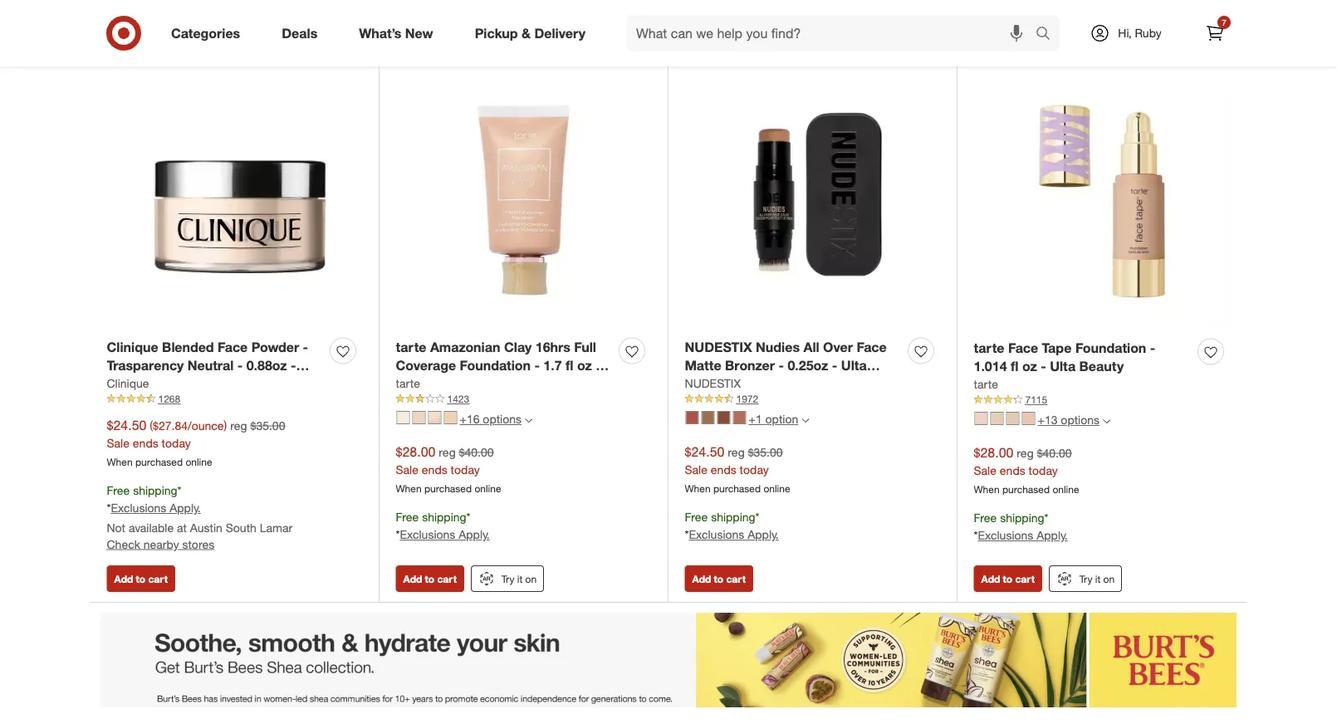 Task type: vqa. For each thing, say whether or not it's contained in the screenshot.
in inside Shop all Revlon Revlon ColorStay Lip Liner with Built in Sharpener - Nude - 0.01oz
no



Task type: describe. For each thing, give the bounding box(es) containing it.
blended
[[162, 339, 214, 355]]

free for tarte amazonian clay 16hrs full coverage foundation - 1.7 fl oz - ulta beauty
[[396, 510, 419, 524]]

tarte for tarte amazonian clay 16hrs full coverage foundation - 1.7 fl oz - ulta beauty
[[396, 339, 426, 355]]

tarte link for tarte amazonian clay 16hrs full coverage foundation - 1.7 fl oz - ulta beauty
[[396, 375, 420, 392]]

1423 link
[[396, 392, 652, 407]]

nudestix nudies all over face matte bronzer - 0.25oz - ulta beauty
[[685, 339, 887, 393]]

all colors + 13 more colors image
[[1103, 418, 1111, 425]]

sunkissed image
[[733, 411, 746, 424]]

0 horizontal spatial on
[[236, 26, 248, 38]]

when for nudestix nudies all over face matte bronzer - 0.25oz - ulta beauty
[[685, 483, 711, 495]]

option
[[765, 412, 798, 427]]

all colors + 13 more colors element
[[1103, 415, 1111, 425]]

try it on for tarte amazonian clay 16hrs full coverage foundation - 1.7 fl oz - ulta beauty
[[502, 573, 537, 585]]

reg for tarte face tape foundation - 1.014 fl oz - ulta beauty
[[1017, 446, 1034, 461]]

- up the 7115 link
[[1150, 340, 1156, 356]]

tarte for tarte face tape foundation - 1.014 fl oz - ulta beauty
[[974, 340, 1005, 356]]

check nearby stores button
[[107, 536, 214, 553]]

when for tarte face tape foundation - 1.014 fl oz - ulta beauty
[[974, 483, 1000, 496]]

what's
[[359, 25, 402, 41]]

tarte face tape foundation - 1.014 fl oz - ulta beauty
[[974, 340, 1156, 375]]

0.25oz
[[788, 358, 828, 374]]

free for nudestix nudies all over face matte bronzer - 0.25oz - ulta beauty
[[685, 510, 708, 524]]

ulta inside nudestix nudies all over face matte bronzer - 0.25oz - ulta beauty
[[841, 358, 867, 374]]

0.88oz
[[246, 358, 287, 374]]

1972 link
[[685, 392, 941, 407]]

18b fair-light beige image
[[1022, 412, 1035, 425]]

beauty inside nudestix nudies all over face matte bronzer - 0.25oz - ulta beauty
[[685, 377, 729, 393]]

nearby
[[144, 537, 179, 552]]

all colors + 16 more colors element
[[525, 415, 532, 425]]

exclusions for clinique blended face powder - trasparency neutral - 0.88oz - ulta beauty
[[111, 501, 166, 515]]

oz inside tarte face tape foundation - 1.014 fl oz - ulta beauty
[[1022, 359, 1037, 375]]

hi, ruby
[[1118, 26, 1162, 40]]

exclusions apply. link for tarte face tape foundation - 1.014 fl oz - ulta beauty
[[978, 528, 1068, 543]]

+16
[[460, 412, 480, 427]]

+1
[[749, 412, 762, 427]]

ends inside $24.50 ( $27.84 /ounce ) reg $35.00 sale ends today when purchased online
[[133, 436, 158, 451]]

tarte for tarte link for tarte amazonian clay 16hrs full coverage foundation - 1.7 fl oz - ulta beauty
[[396, 376, 420, 391]]

sale for nudestix nudies all over face matte bronzer - 0.25oz - ulta beauty
[[685, 463, 708, 477]]

$35.00 inside $24.50 ( $27.84 /ounce ) reg $35.00 sale ends today when purchased online
[[250, 419, 285, 433]]

trasparency
[[107, 358, 184, 374]]

advertisement region
[[91, 613, 1247, 708]]

ends for nudestix nudies all over face matte bronzer - 0.25oz - ulta beauty
[[711, 463, 736, 477]]

tarte amazonian clay 16hrs full coverage foundation - 1.7 fl oz - ulta beauty link
[[396, 338, 613, 393]]

12b fair beige image
[[975, 412, 988, 425]]

shipping for tarte face tape foundation - 1.014 fl oz - ulta beauty
[[1000, 511, 1045, 525]]

exclusions apply. link for tarte amazonian clay 16hrs full coverage foundation - 1.7 fl oz - ulta beauty
[[400, 527, 490, 542]]

purchased for tarte face tape foundation - 1.014 fl oz - ulta beauty
[[1003, 483, 1050, 496]]

12b fair beige image
[[397, 411, 410, 424]]

1.014
[[974, 359, 1007, 375]]

1268 link
[[107, 392, 363, 407]]

all
[[804, 339, 820, 355]]

clinique for clinique blended face powder - trasparency neutral - 0.88oz - ulta beauty
[[107, 339, 158, 355]]

search
[[1028, 27, 1068, 43]]

$40.00 for fl
[[1037, 446, 1072, 461]]

face inside tarte face tape foundation - 1.014 fl oz - ulta beauty
[[1008, 340, 1038, 356]]

coverage
[[396, 358, 456, 374]]

clinique for clinique
[[107, 376, 149, 391]]

face inside nudestix nudies all over face matte bronzer - 0.25oz - ulta beauty
[[857, 339, 887, 355]]

new
[[405, 25, 433, 41]]

today for tarte amazonian clay 16hrs full coverage foundation - 1.7 fl oz - ulta beauty
[[451, 463, 480, 477]]

online inside $24.50 ( $27.84 /ounce ) reg $35.00 sale ends today when purchased online
[[186, 456, 212, 469]]

- right powder
[[303, 339, 308, 355]]

categories
[[171, 25, 240, 41]]

powder
[[251, 339, 299, 355]]

south
[[226, 521, 257, 535]]

$24.50 ( $27.84 /ounce ) reg $35.00 sale ends today when purchased online
[[107, 418, 285, 469]]

&
[[522, 25, 531, 41]]

apply. for bronzer
[[748, 527, 779, 542]]

$27.84
[[153, 419, 188, 433]]

fl inside tarte amazonian clay 16hrs full coverage foundation - 1.7 fl oz - ulta beauty
[[566, 358, 574, 374]]

$24.50 reg $35.00 sale ends today when purchased online
[[685, 444, 790, 495]]

at
[[177, 521, 187, 535]]

reg for nudestix nudies all over face matte bronzer - 0.25oz - ulta beauty
[[728, 445, 745, 460]]

- down over
[[832, 358, 838, 374]]

)
[[224, 419, 227, 433]]

+16 options button
[[389, 406, 540, 433]]

pickup & delivery
[[475, 25, 586, 41]]

purchased inside $24.50 ( $27.84 /ounce ) reg $35.00 sale ends today when purchased online
[[135, 456, 183, 469]]

it for tarte face tape foundation - 1.014 fl oz - ulta beauty
[[1095, 573, 1101, 585]]

when for tarte amazonian clay 16hrs full coverage foundation - 1.7 fl oz - ulta beauty
[[396, 483, 422, 495]]

tarte link for tarte face tape foundation - 1.014 fl oz - ulta beauty
[[974, 376, 998, 393]]

ulta inside tarte face tape foundation - 1.014 fl oz - ulta beauty
[[1050, 359, 1076, 375]]

it for tarte amazonian clay 16hrs full coverage foundation - 1.7 fl oz - ulta beauty
[[517, 573, 523, 585]]

- left 0.88oz on the left bottom
[[237, 358, 243, 374]]

clinique blended face powder - trasparency neutral - 0.88oz - ulta beauty
[[107, 339, 308, 393]]

categories link
[[157, 15, 261, 51]]

available
[[129, 521, 174, 535]]

exclusions apply. link for nudestix nudies all over face matte bronzer - 0.25oz - ulta beauty
[[689, 527, 779, 542]]

clay
[[504, 339, 532, 355]]

online for nudestix nudies all over face matte bronzer - 0.25oz - ulta beauty
[[764, 483, 790, 495]]

sale for tarte amazonian clay 16hrs full coverage foundation - 1.7 fl oz - ulta beauty
[[396, 463, 419, 477]]

tarte amazonian clay 16hrs full coverage foundation - 1.7 fl oz - ulta beauty
[[396, 339, 601, 393]]

nudestix for nudestix nudies all over face matte bronzer - 0.25oz - ulta beauty
[[685, 339, 752, 355]]

tape
[[1042, 340, 1072, 356]]

exclusions for tarte amazonian clay 16hrs full coverage foundation - 1.7 fl oz - ulta beauty
[[400, 527, 455, 542]]

what's new link
[[345, 15, 454, 51]]

What can we help you find? suggestions appear below search field
[[626, 15, 1040, 51]]

0 horizontal spatial try it on
[[213, 26, 248, 38]]

clinique blended face powder - trasparency neutral - 0.88oz - ulta beauty link
[[107, 338, 324, 393]]

7115 link
[[974, 393, 1231, 408]]

today inside $24.50 ( $27.84 /ounce ) reg $35.00 sale ends today when purchased online
[[162, 436, 191, 451]]

try it on for tarte face tape foundation - 1.014 fl oz - ulta beauty
[[1080, 573, 1115, 585]]

/ounce
[[188, 419, 224, 433]]

not
[[107, 521, 125, 535]]

all colors + 16 more colors image
[[525, 417, 532, 425]]

deals
[[282, 25, 318, 41]]

when inside $24.50 ( $27.84 /ounce ) reg $35.00 sale ends today when purchased online
[[107, 456, 133, 469]]

ruby
[[1135, 26, 1162, 40]]

neutral
[[188, 358, 234, 374]]

sale for tarte face tape foundation - 1.014 fl oz - ulta beauty
[[974, 464, 997, 478]]

0 horizontal spatial it
[[228, 26, 234, 38]]

(
[[150, 419, 153, 433]]

7
[[1222, 17, 1227, 27]]

tarte for tarte link for tarte face tape foundation - 1.014 fl oz - ulta beauty
[[974, 377, 998, 392]]

18n fair-light neutral image
[[412, 411, 426, 424]]

1423
[[447, 393, 469, 405]]

purchased for nudestix nudies all over face matte bronzer - 0.25oz - ulta beauty
[[713, 483, 761, 495]]

nudies
[[756, 339, 800, 355]]



Task type: locate. For each thing, give the bounding box(es) containing it.
fl
[[566, 358, 574, 374], [1011, 359, 1019, 375]]

0 horizontal spatial tarte link
[[396, 375, 420, 392]]

+1 option
[[749, 412, 798, 427]]

options inside dropdown button
[[1061, 413, 1100, 428]]

foundation down the clay
[[460, 358, 531, 374]]

tarte inside tarte face tape foundation - 1.014 fl oz - ulta beauty
[[974, 340, 1005, 356]]

1 horizontal spatial $40.00
[[1037, 446, 1072, 461]]

bronzer
[[725, 358, 775, 374]]

0 vertical spatial foundation
[[1076, 340, 1147, 356]]

1 horizontal spatial on
[[525, 573, 537, 585]]

12n fair neutral image
[[991, 412, 1004, 425]]

face left tape
[[1008, 340, 1038, 356]]

beauty up the 7115 link
[[1079, 359, 1124, 375]]

0 vertical spatial clinique
[[107, 339, 158, 355]]

+1 option button
[[678, 406, 817, 433]]

ends
[[133, 436, 158, 451], [422, 463, 447, 477], [711, 463, 736, 477], [1000, 464, 1026, 478]]

over
[[823, 339, 853, 355]]

16n fair-light neutral image
[[1006, 412, 1020, 425]]

16hrs
[[536, 339, 571, 355]]

bondi bae image
[[701, 411, 715, 424]]

today for nudestix nudies all over face matte bronzer - 0.25oz - ulta beauty
[[740, 463, 769, 477]]

0 horizontal spatial $28.00 reg $40.00 sale ends today when purchased online
[[396, 444, 501, 495]]

beauty inside "clinique blended face powder - trasparency neutral - 0.88oz - ulta beauty"
[[136, 377, 181, 393]]

when
[[107, 456, 133, 469], [396, 483, 422, 495], [685, 483, 711, 495], [974, 483, 1000, 496]]

options for -
[[1061, 413, 1100, 428]]

options left the all colors + 16 more colors element
[[483, 412, 522, 427]]

ulta inside "clinique blended face powder - trasparency neutral - 0.88oz - ulta beauty"
[[107, 377, 132, 393]]

face right over
[[857, 339, 887, 355]]

purchased down +13 options dropdown button
[[1003, 483, 1050, 496]]

$28.00
[[396, 444, 436, 460], [974, 445, 1014, 461]]

0 horizontal spatial options
[[483, 412, 522, 427]]

when down 12b fair beige icon
[[396, 483, 422, 495]]

2 horizontal spatial try it on
[[1080, 573, 1115, 585]]

purchased for tarte amazonian clay 16hrs full coverage foundation - 1.7 fl oz - ulta beauty
[[424, 483, 472, 495]]

free shipping * * exclusions apply.
[[396, 510, 490, 542], [685, 510, 779, 542], [974, 511, 1068, 543]]

0 horizontal spatial $40.00
[[459, 445, 494, 460]]

free shipping * * exclusions apply. for -
[[396, 510, 490, 542]]

0 horizontal spatial foundation
[[460, 358, 531, 374]]

1 vertical spatial foundation
[[460, 358, 531, 374]]

tarte link down '1.014'
[[974, 376, 998, 393]]

$28.00 down 12n fair neutral image
[[974, 445, 1014, 461]]

$35.00 right )
[[250, 419, 285, 433]]

1 horizontal spatial try it on button
[[471, 566, 544, 592]]

deals link
[[268, 15, 338, 51]]

deep maple image
[[717, 411, 731, 424]]

2 horizontal spatial try
[[1080, 573, 1093, 585]]

search button
[[1028, 15, 1068, 55]]

online inside $24.50 reg $35.00 sale ends today when purchased online
[[764, 483, 790, 495]]

today down +16 options dropdown button
[[451, 463, 480, 477]]

foundation inside tarte amazonian clay 16hrs full coverage foundation - 1.7 fl oz - ulta beauty
[[460, 358, 531, 374]]

- down full
[[596, 358, 601, 374]]

0 vertical spatial $35.00
[[250, 419, 285, 433]]

1 clinique from the top
[[107, 339, 158, 355]]

ulta inside tarte amazonian clay 16hrs full coverage foundation - 1.7 fl oz - ulta beauty
[[396, 377, 422, 393]]

ulta down trasparency
[[107, 377, 132, 393]]

beauty down matte
[[685, 377, 729, 393]]

nudestix up matte
[[685, 339, 752, 355]]

to
[[136, 26, 145, 38], [425, 26, 435, 38], [714, 26, 724, 38], [1003, 26, 1013, 38], [136, 573, 145, 585], [425, 573, 435, 585], [714, 573, 724, 585], [1003, 573, 1013, 585]]

2 horizontal spatial on
[[1104, 573, 1115, 585]]

nudestix inside nudestix nudies all over face matte bronzer - 0.25oz - ulta beauty
[[685, 339, 752, 355]]

0 horizontal spatial $35.00
[[250, 419, 285, 433]]

0 horizontal spatial face
[[218, 339, 248, 355]]

online down /ounce
[[186, 456, 212, 469]]

7 link
[[1197, 15, 1233, 51]]

1 vertical spatial $24.50
[[685, 444, 725, 460]]

1 vertical spatial nudestix
[[685, 376, 741, 391]]

oz down full
[[577, 358, 592, 374]]

apply. inside free shipping * * exclusions apply. not available at austin south lamar check nearby stores
[[170, 501, 201, 515]]

purchased down +16 options dropdown button
[[424, 483, 472, 495]]

when down beach babe image
[[685, 483, 711, 495]]

today
[[162, 436, 191, 451], [451, 463, 480, 477], [740, 463, 769, 477], [1029, 464, 1058, 478]]

ends down 20b light beige image
[[422, 463, 447, 477]]

reg down +1 option dropdown button
[[728, 445, 745, 460]]

- left 1.7
[[534, 358, 540, 374]]

beauty down trasparency
[[136, 377, 181, 393]]

exclusions inside free shipping * * exclusions apply. not available at austin south lamar check nearby stores
[[111, 501, 166, 515]]

sale
[[107, 436, 129, 451], [396, 463, 419, 477], [685, 463, 708, 477], [974, 464, 997, 478]]

purchased down +1 option dropdown button
[[713, 483, 761, 495]]

foundation inside tarte face tape foundation - 1.014 fl oz - ulta beauty
[[1076, 340, 1147, 356]]

amazonian
[[430, 339, 500, 355]]

ends inside $24.50 reg $35.00 sale ends today when purchased online
[[711, 463, 736, 477]]

try for tarte amazonian clay 16hrs full coverage foundation - 1.7 fl oz - ulta beauty
[[502, 573, 515, 585]]

1 horizontal spatial free shipping * * exclusions apply.
[[685, 510, 779, 542]]

add
[[114, 26, 133, 38], [403, 26, 422, 38], [692, 26, 711, 38], [981, 26, 1000, 38], [114, 573, 133, 585], [403, 573, 422, 585], [692, 573, 711, 585], [981, 573, 1000, 585]]

2 horizontal spatial free shipping * * exclusions apply.
[[974, 511, 1068, 543]]

2 horizontal spatial try it on button
[[1049, 566, 1122, 592]]

ulta down over
[[841, 358, 867, 374]]

today for tarte face tape foundation - 1.014 fl oz - ulta beauty
[[1029, 464, 1058, 478]]

add to cart
[[114, 26, 168, 38], [403, 26, 457, 38], [692, 26, 746, 38], [981, 26, 1035, 38], [114, 573, 168, 585], [403, 573, 457, 585], [692, 573, 746, 585], [981, 573, 1035, 585]]

nudestix link
[[685, 375, 741, 392]]

purchased down (
[[135, 456, 183, 469]]

- down tape
[[1041, 359, 1046, 375]]

purchased
[[135, 456, 183, 469], [424, 483, 472, 495], [713, 483, 761, 495], [1003, 483, 1050, 496]]

try for tarte face tape foundation - 1.014 fl oz - ulta beauty
[[1080, 573, 1093, 585]]

nudestix down matte
[[685, 376, 741, 391]]

online down +13 options
[[1053, 483, 1079, 496]]

oz up 7115
[[1022, 359, 1037, 375]]

2 clinique from the top
[[107, 376, 149, 391]]

shipping for tarte amazonian clay 16hrs full coverage foundation - 1.7 fl oz - ulta beauty
[[422, 510, 466, 524]]

- down nudies
[[779, 358, 784, 374]]

full
[[574, 339, 596, 355]]

try it on
[[213, 26, 248, 38], [502, 573, 537, 585], [1080, 573, 1115, 585]]

1.7
[[544, 358, 562, 374]]

ends down 16n fair-light neutral image
[[1000, 464, 1026, 478]]

2 horizontal spatial it
[[1095, 573, 1101, 585]]

ulta down tape
[[1050, 359, 1076, 375]]

cart
[[148, 26, 168, 38], [437, 26, 457, 38], [726, 26, 746, 38], [1015, 26, 1035, 38], [148, 573, 168, 585], [437, 573, 457, 585], [726, 573, 746, 585], [1015, 573, 1035, 585]]

clinique link
[[107, 375, 149, 392]]

0 horizontal spatial $24.50
[[107, 418, 147, 434]]

2 horizontal spatial face
[[1008, 340, 1038, 356]]

1972
[[736, 393, 759, 405]]

pickup & delivery link
[[461, 15, 606, 51]]

reg for tarte amazonian clay 16hrs full coverage foundation - 1.7 fl oz - ulta beauty
[[439, 445, 456, 460]]

1 horizontal spatial try
[[502, 573, 515, 585]]

1 horizontal spatial face
[[857, 339, 887, 355]]

apply. for neutral
[[170, 501, 201, 515]]

1 horizontal spatial foundation
[[1076, 340, 1147, 356]]

hi,
[[1118, 26, 1132, 40]]

$40.00 for foundation
[[459, 445, 494, 460]]

$35.00 inside $24.50 reg $35.00 sale ends today when purchased online
[[748, 445, 783, 460]]

it
[[228, 26, 234, 38], [517, 573, 523, 585], [1095, 573, 1101, 585]]

foundation up the 7115 link
[[1076, 340, 1147, 356]]

1 nudestix from the top
[[685, 339, 752, 355]]

stores
[[182, 537, 214, 552]]

$24.50 down bondi bae image
[[685, 444, 725, 460]]

what's new
[[359, 25, 433, 41]]

tarte down coverage
[[396, 376, 420, 391]]

0 vertical spatial nudestix
[[685, 339, 752, 355]]

try it on button for tarte amazonian clay 16hrs full coverage foundation - 1.7 fl oz - ulta beauty
[[471, 566, 544, 592]]

clinique up trasparency
[[107, 339, 158, 355]]

sale inside $24.50 ( $27.84 /ounce ) reg $35.00 sale ends today when purchased online
[[107, 436, 129, 451]]

online down the +16 options
[[475, 483, 501, 495]]

tarte up coverage
[[396, 339, 426, 355]]

free
[[107, 483, 130, 498], [396, 510, 419, 524], [685, 510, 708, 524], [974, 511, 997, 525]]

$24.50 for nudestix nudies all over face matte bronzer - 0.25oz - ulta beauty
[[685, 444, 725, 460]]

sale down 12b fair beige image
[[974, 464, 997, 478]]

nudestix nudies all over face matte bronzer - 0.25oz - ulta beauty image
[[685, 72, 941, 328], [685, 72, 941, 328]]

when down 12b fair beige image
[[974, 483, 1000, 496]]

free shipping * * exclusions apply. not available at austin south lamar check nearby stores
[[107, 483, 293, 552]]

beauty inside tarte amazonian clay 16hrs full coverage foundation - 1.7 fl oz - ulta beauty
[[425, 377, 470, 393]]

0 horizontal spatial fl
[[566, 358, 574, 374]]

0 vertical spatial $24.50
[[107, 418, 147, 434]]

try
[[213, 26, 225, 38], [502, 573, 515, 585], [1080, 573, 1093, 585]]

options for 1.7
[[483, 412, 522, 427]]

1 horizontal spatial options
[[1061, 413, 1100, 428]]

tarte link down coverage
[[396, 375, 420, 392]]

shipping
[[133, 483, 177, 498], [422, 510, 466, 524], [711, 510, 756, 524], [1000, 511, 1045, 525]]

$28.00 for tarte face tape foundation - 1.014 fl oz - ulta beauty
[[974, 445, 1014, 461]]

20b light beige image
[[428, 411, 441, 424]]

tarte amazonian clay 16hrs full coverage foundation - 1.7 fl oz - ulta beauty image
[[396, 72, 652, 328], [396, 72, 652, 328]]

1 horizontal spatial it
[[517, 573, 523, 585]]

delivery
[[534, 25, 586, 41]]

reg
[[230, 419, 247, 433], [439, 445, 456, 460], [728, 445, 745, 460], [1017, 446, 1034, 461]]

try it on button
[[182, 19, 255, 45], [471, 566, 544, 592], [1049, 566, 1122, 592]]

online for tarte amazonian clay 16hrs full coverage foundation - 1.7 fl oz - ulta beauty
[[475, 483, 501, 495]]

shipping inside free shipping * * exclusions apply. not available at austin south lamar check nearby stores
[[133, 483, 177, 498]]

1 horizontal spatial fl
[[1011, 359, 1019, 375]]

beauty down coverage
[[425, 377, 470, 393]]

clinique blended face powder - trasparency neutral - 0.88oz - ulta beauty image
[[107, 72, 363, 328], [107, 72, 363, 328]]

shipping for nudestix nudies all over face matte bronzer - 0.25oz - ulta beauty
[[711, 510, 756, 524]]

fl right 1.7
[[566, 358, 574, 374]]

free shipping * * exclusions apply. for beauty
[[685, 510, 779, 542]]

$24.50
[[107, 418, 147, 434], [685, 444, 725, 460]]

$24.50 inside $24.50 ( $27.84 /ounce ) reg $35.00 sale ends today when purchased online
[[107, 418, 147, 434]]

sale down 12b fair beige icon
[[396, 463, 419, 477]]

exclusions for nudestix nudies all over face matte bronzer - 0.25oz - ulta beauty
[[689, 527, 744, 542]]

ends down (
[[133, 436, 158, 451]]

$40.00 down +16
[[459, 445, 494, 460]]

$35.00 down the +1 option in the right of the page
[[748, 445, 783, 460]]

tarte up '1.014'
[[974, 340, 1005, 356]]

today down +1
[[740, 463, 769, 477]]

today inside $24.50 reg $35.00 sale ends today when purchased online
[[740, 463, 769, 477]]

face inside "clinique blended face powder - trasparency neutral - 0.88oz - ulta beauty"
[[218, 339, 248, 355]]

ulta down coverage
[[396, 377, 422, 393]]

nudestix for nudestix
[[685, 376, 741, 391]]

1 horizontal spatial $24.50
[[685, 444, 725, 460]]

7115
[[1025, 394, 1048, 406]]

0 horizontal spatial oz
[[577, 358, 592, 374]]

check
[[107, 537, 140, 552]]

tarte link
[[396, 375, 420, 392], [974, 376, 998, 393]]

sale down clinique link
[[107, 436, 129, 451]]

1 horizontal spatial $28.00
[[974, 445, 1014, 461]]

tarte
[[396, 339, 426, 355], [974, 340, 1005, 356], [396, 376, 420, 391], [974, 377, 998, 392]]

ends for tarte amazonian clay 16hrs full coverage foundation - 1.7 fl oz - ulta beauty
[[422, 463, 447, 477]]

purchased inside $24.50 reg $35.00 sale ends today when purchased online
[[713, 483, 761, 495]]

+13
[[1038, 413, 1058, 428]]

+13 options button
[[967, 407, 1118, 434]]

beach babe image
[[686, 411, 699, 424]]

$24.50 left (
[[107, 418, 147, 434]]

$28.00 down 18n fair-light neutral icon
[[396, 444, 436, 460]]

shipping for clinique blended face powder - trasparency neutral - 0.88oz - ulta beauty
[[133, 483, 177, 498]]

clinique inside "clinique blended face powder - trasparency neutral - 0.88oz - ulta beauty"
[[107, 339, 158, 355]]

+16 options
[[460, 412, 522, 427]]

free inside free shipping * * exclusions apply. not available at austin south lamar check nearby stores
[[107, 483, 130, 498]]

1 horizontal spatial oz
[[1022, 359, 1037, 375]]

options inside dropdown button
[[483, 412, 522, 427]]

clinique
[[107, 339, 158, 355], [107, 376, 149, 391]]

ends for tarte face tape foundation - 1.014 fl oz - ulta beauty
[[1000, 464, 1026, 478]]

matte
[[685, 358, 721, 374]]

$28.00 reg $40.00 sale ends today when purchased online down 20n light neutral image at the left bottom of page
[[396, 444, 501, 495]]

austin
[[190, 521, 222, 535]]

0 horizontal spatial free shipping * * exclusions apply.
[[396, 510, 490, 542]]

$24.50 for clinique blended face powder - trasparency neutral - 0.88oz - ulta beauty
[[107, 418, 147, 434]]

tarte inside tarte amazonian clay 16hrs full coverage foundation - 1.7 fl oz - ulta beauty
[[396, 339, 426, 355]]

reg right )
[[230, 419, 247, 433]]

options
[[483, 412, 522, 427], [1061, 413, 1100, 428]]

apply.
[[170, 501, 201, 515], [459, 527, 490, 542], [748, 527, 779, 542], [1037, 528, 1068, 543]]

free for tarte face tape foundation - 1.014 fl oz - ulta beauty
[[974, 511, 997, 525]]

clinique down trasparency
[[107, 376, 149, 391]]

exclusions for tarte face tape foundation - 1.014 fl oz - ulta beauty
[[978, 528, 1034, 543]]

pickup
[[475, 25, 518, 41]]

1268
[[158, 393, 180, 405]]

0 horizontal spatial try
[[213, 26, 225, 38]]

when up 'not'
[[107, 456, 133, 469]]

reg inside $24.50 ( $27.84 /ounce ) reg $35.00 sale ends today when purchased online
[[230, 419, 247, 433]]

$28.00 reg $40.00 sale ends today when purchased online for foundation
[[396, 444, 501, 495]]

exclusions apply. link
[[111, 501, 201, 515], [400, 527, 490, 542], [689, 527, 779, 542], [978, 528, 1068, 543]]

today down $27.84
[[162, 436, 191, 451]]

$28.00 for tarte amazonian clay 16hrs full coverage foundation - 1.7 fl oz - ulta beauty
[[396, 444, 436, 460]]

all colors + 1 more colors element
[[802, 415, 809, 425]]

1 horizontal spatial try it on
[[502, 573, 537, 585]]

0 horizontal spatial $28.00
[[396, 444, 436, 460]]

online down the +1 option in the right of the page
[[764, 483, 790, 495]]

today down +13 options dropdown button
[[1029, 464, 1058, 478]]

*
[[177, 483, 181, 498], [107, 501, 111, 515], [466, 510, 471, 524], [756, 510, 760, 524], [1045, 511, 1049, 525], [396, 527, 400, 542], [685, 527, 689, 542], [974, 528, 978, 543]]

$28.00 reg $40.00 sale ends today when purchased online for fl
[[974, 445, 1079, 496]]

on for tarte amazonian clay 16hrs full coverage foundation - 1.7 fl oz - ulta beauty
[[525, 573, 537, 585]]

sale inside $24.50 reg $35.00 sale ends today when purchased online
[[685, 463, 708, 477]]

beauty
[[1079, 359, 1124, 375], [136, 377, 181, 393], [425, 377, 470, 393], [685, 377, 729, 393]]

apply. for fl
[[1037, 528, 1068, 543]]

20n light neutral image
[[444, 411, 457, 424]]

oz inside tarte amazonian clay 16hrs full coverage foundation - 1.7 fl oz - ulta beauty
[[577, 358, 592, 374]]

1 vertical spatial clinique
[[107, 376, 149, 391]]

$40.00
[[459, 445, 494, 460], [1037, 446, 1072, 461]]

fl right '1.014'
[[1011, 359, 1019, 375]]

on for tarte face tape foundation - 1.014 fl oz - ulta beauty
[[1104, 573, 1115, 585]]

on
[[236, 26, 248, 38], [525, 573, 537, 585], [1104, 573, 1115, 585]]

reg inside $24.50 reg $35.00 sale ends today when purchased online
[[728, 445, 745, 460]]

reg down 18b fair-light beige 'image'
[[1017, 446, 1034, 461]]

+13 options
[[1038, 413, 1100, 428]]

ends down deep maple icon
[[711, 463, 736, 477]]

-
[[303, 339, 308, 355], [1150, 340, 1156, 356], [237, 358, 243, 374], [291, 358, 296, 374], [534, 358, 540, 374], [596, 358, 601, 374], [779, 358, 784, 374], [832, 358, 838, 374], [1041, 359, 1046, 375]]

when inside $24.50 reg $35.00 sale ends today when purchased online
[[685, 483, 711, 495]]

foundation
[[1076, 340, 1147, 356], [460, 358, 531, 374]]

1 horizontal spatial $28.00 reg $40.00 sale ends today when purchased online
[[974, 445, 1079, 496]]

1 horizontal spatial tarte link
[[974, 376, 998, 393]]

online for tarte face tape foundation - 1.014 fl oz - ulta beauty
[[1053, 483, 1079, 496]]

options left the all colors + 13 more colors element
[[1061, 413, 1100, 428]]

1 horizontal spatial $35.00
[[748, 445, 783, 460]]

nudestix nudies all over face matte bronzer - 0.25oz - ulta beauty link
[[685, 338, 902, 393]]

nudestix
[[685, 339, 752, 355], [685, 376, 741, 391]]

apply. for foundation
[[459, 527, 490, 542]]

tarte down '1.014'
[[974, 377, 998, 392]]

fl inside tarte face tape foundation - 1.014 fl oz - ulta beauty
[[1011, 359, 1019, 375]]

$28.00 reg $40.00 sale ends today when purchased online down 18b fair-light beige 'image'
[[974, 445, 1079, 496]]

tarte face tape foundation - 1.014 fl oz - ulta beauty image
[[974, 72, 1231, 329], [974, 72, 1231, 329]]

all colors + 1 more colors image
[[802, 417, 809, 425]]

face up neutral
[[218, 339, 248, 355]]

$28.00 reg $40.00 sale ends today when purchased online
[[396, 444, 501, 495], [974, 445, 1079, 496]]

lamar
[[260, 521, 293, 535]]

$24.50 inside $24.50 reg $35.00 sale ends today when purchased online
[[685, 444, 725, 460]]

0 horizontal spatial try it on button
[[182, 19, 255, 45]]

- down powder
[[291, 358, 296, 374]]

$40.00 down +13
[[1037, 446, 1072, 461]]

1 vertical spatial $35.00
[[748, 445, 783, 460]]

try it on button for tarte face tape foundation - 1.014 fl oz - ulta beauty
[[1049, 566, 1122, 592]]

beauty inside tarte face tape foundation - 1.014 fl oz - ulta beauty
[[1079, 359, 1124, 375]]

2 nudestix from the top
[[685, 376, 741, 391]]

sale down beach babe image
[[685, 463, 708, 477]]

reg down 20n light neutral image at the left bottom of page
[[439, 445, 456, 460]]

tarte face tape foundation - 1.014 fl oz - ulta beauty link
[[974, 338, 1192, 376]]

oz
[[577, 358, 592, 374], [1022, 359, 1037, 375]]

free for clinique blended face powder - trasparency neutral - 0.88oz - ulta beauty
[[107, 483, 130, 498]]



